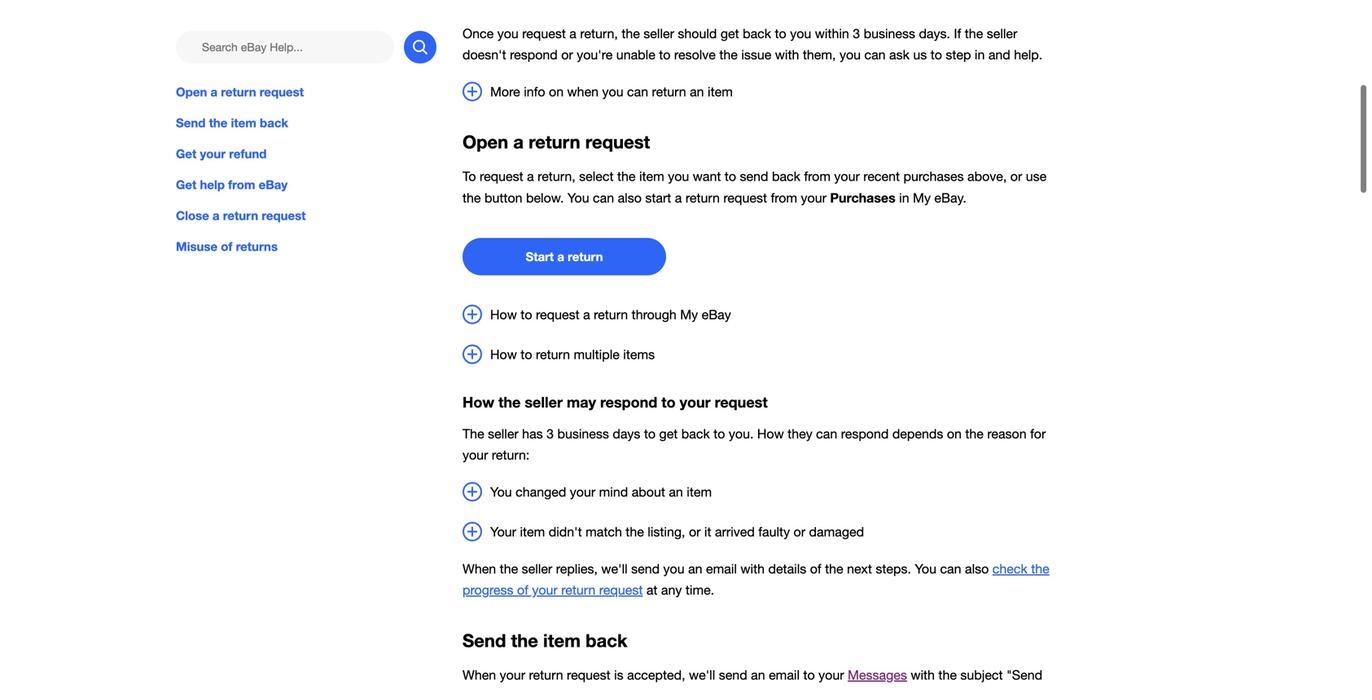 Task type: locate. For each thing, give the bounding box(es) containing it.
0 vertical spatial we'll
[[601, 562, 628, 577]]

0 horizontal spatial you
[[490, 485, 512, 500]]

0 vertical spatial send
[[740, 169, 768, 184]]

0 vertical spatial when
[[463, 562, 496, 577]]

back right want
[[772, 169, 801, 184]]

open a return request link
[[176, 83, 437, 101]]

1 horizontal spatial return,
[[580, 26, 618, 41]]

1 horizontal spatial send
[[463, 631, 506, 652]]

0 vertical spatial 3
[[853, 26, 860, 41]]

any right the "avoid"
[[924, 689, 945, 690]]

send
[[176, 116, 206, 130], [463, 631, 506, 652]]

back
[[743, 26, 771, 41], [260, 116, 288, 130], [772, 169, 801, 184], [682, 427, 710, 442], [586, 631, 628, 652]]

item up "it"
[[687, 485, 712, 500]]

1 vertical spatial with
[[741, 562, 765, 577]]

1 horizontal spatial we'll
[[689, 668, 715, 683]]

2 horizontal spatial with
[[911, 668, 935, 683]]

in left and
[[975, 47, 985, 62]]

return, up you're
[[580, 26, 618, 41]]

the
[[622, 26, 640, 41], [965, 26, 983, 41], [719, 47, 738, 62], [209, 116, 228, 130], [617, 169, 636, 184], [463, 190, 481, 206], [498, 394, 521, 411], [965, 427, 984, 442], [626, 525, 644, 540], [500, 562, 518, 577], [825, 562, 843, 577], [1031, 562, 1050, 577], [511, 631, 538, 652], [939, 668, 957, 683], [463, 689, 481, 690], [672, 689, 690, 690], [749, 689, 768, 690]]

can left ask
[[865, 47, 886, 62]]

back inside once you request a return, the seller should get back to you within 3 business days. if the seller doesn't respond or you're unable to resolve the issue with them, you can ask us to step in and help.
[[743, 26, 771, 41]]

0 horizontal spatial get
[[659, 427, 678, 442]]

send up by at bottom
[[719, 668, 747, 683]]

send the item back up back".
[[463, 631, 628, 652]]

request inside once you request a return, the seller should get back to you within 3 business days. if the seller doesn't respond or you're unable to resolve the issue with them, you can ask us to step in and help.
[[522, 26, 566, 41]]

0 horizontal spatial send
[[176, 116, 206, 130]]

purchases
[[904, 169, 964, 184]]

to inside to request a return, select the item you want to send back from your recent purchases above, or use the button below. you can also start a return request from your
[[725, 169, 736, 184]]

0 horizontal spatial return,
[[538, 169, 576, 184]]

an inside more info on when you can return an item dropdown button
[[690, 84, 704, 99]]

get for get your refund
[[176, 147, 197, 161]]

0 vertical spatial you
[[568, 190, 589, 206]]

0 horizontal spatial respond
[[510, 47, 558, 62]]

your down replies,
[[532, 583, 558, 598]]

Search eBay Help... text field
[[176, 31, 394, 64]]

email down messages
[[839, 689, 870, 690]]

or inside with the subject "send the item back". make sure you ship the return by the date in this email to avoid any delays or issue
[[990, 689, 1001, 690]]

business
[[864, 26, 915, 41], [557, 427, 609, 442]]

1 horizontal spatial also
[[965, 562, 989, 577]]

we'll right replies,
[[601, 562, 628, 577]]

1 horizontal spatial open
[[463, 131, 508, 153]]

back up issue
[[743, 26, 771, 41]]

0 horizontal spatial business
[[557, 427, 609, 442]]

button
[[485, 190, 523, 206]]

my inside purchases in my ebay.
[[913, 190, 931, 206]]

doesn't
[[463, 47, 506, 62]]

respond inside the seller has 3 business days to get back to you. how they can respond depends on the reason for your return:
[[841, 427, 889, 442]]

you right steps.
[[915, 562, 937, 577]]

1 vertical spatial get
[[659, 427, 678, 442]]

get your refund link
[[176, 145, 437, 163]]

refund
[[229, 147, 267, 161]]

1 horizontal spatial open a return request
[[463, 131, 650, 153]]

next
[[847, 562, 872, 577]]

0 vertical spatial in
[[975, 47, 985, 62]]

2 horizontal spatial in
[[975, 47, 985, 62]]

your up the this
[[819, 668, 844, 683]]

0 horizontal spatial from
[[228, 178, 255, 192]]

or left you're
[[561, 47, 573, 62]]

item left back".
[[485, 689, 510, 690]]

return inside with the subject "send the item back". make sure you ship the return by the date in this email to avoid any delays or issue
[[694, 689, 728, 690]]

2 vertical spatial with
[[911, 668, 935, 683]]

your item didn't match the listing, or it arrived faulty or damaged button
[[463, 523, 1051, 543]]

you down within on the right of page
[[840, 47, 861, 62]]

open a return request up select
[[463, 131, 650, 153]]

get inside get your refund link
[[176, 147, 197, 161]]

a
[[570, 26, 577, 41], [211, 85, 218, 99], [513, 131, 524, 153], [527, 169, 534, 184], [675, 190, 682, 206], [213, 209, 220, 223], [557, 250, 564, 264], [583, 307, 590, 322]]

2 horizontal spatial you
[[915, 562, 937, 577]]

your down the
[[463, 448, 488, 463]]

you down return:
[[490, 485, 512, 500]]

my down purchases
[[913, 190, 931, 206]]

2 vertical spatial in
[[801, 689, 811, 690]]

open a return request
[[176, 85, 304, 99], [463, 131, 650, 153]]

a inside once you request a return, the seller should get back to you within 3 business days. if the seller doesn't respond or you're unable to resolve the issue with them, you can ask us to step in and help.
[[570, 26, 577, 41]]

1 horizontal spatial on
[[947, 427, 962, 442]]

email up the date
[[769, 668, 800, 683]]

can right "they"
[[816, 427, 837, 442]]

or inside to request a return, select the item you want to send back from your recent purchases above, or use the button below. you can also start a return request from your
[[1011, 169, 1022, 184]]

item
[[708, 84, 733, 99], [231, 116, 256, 130], [639, 169, 664, 184], [687, 485, 712, 500], [520, 525, 545, 540], [543, 631, 581, 652], [485, 689, 510, 690]]

2 when from the top
[[463, 668, 496, 683]]

your up help
[[200, 147, 226, 161]]

with
[[775, 47, 799, 62], [741, 562, 765, 577], [911, 668, 935, 683]]

2 horizontal spatial email
[[839, 689, 870, 690]]

get left help
[[176, 178, 197, 192]]

1 horizontal spatial send the item back
[[463, 631, 628, 652]]

you inside to request a return, select the item you want to send back from your recent purchases above, or use the button below. you can also start a return request from your
[[668, 169, 689, 184]]

0 horizontal spatial send the item back
[[176, 116, 288, 130]]

more info on when you can return an item
[[490, 84, 733, 99]]

1 vertical spatial any
[[924, 689, 945, 690]]

with inside once you request a return, the seller should get back to you within 3 business days. if the seller doesn't respond or you're unable to resolve the issue with them, you can ask us to step in and help.
[[775, 47, 799, 62]]

recent
[[864, 169, 900, 184]]

on right 'info'
[[549, 84, 564, 99]]

0 horizontal spatial 3
[[547, 427, 554, 442]]

get up get help from ebay
[[176, 147, 197, 161]]

a up when
[[570, 26, 577, 41]]

return down 'info'
[[529, 131, 580, 153]]

1 horizontal spatial you
[[568, 190, 589, 206]]

1 vertical spatial open
[[463, 131, 508, 153]]

you
[[497, 26, 519, 41], [790, 26, 811, 41], [840, 47, 861, 62], [602, 84, 624, 99], [668, 169, 689, 184], [663, 562, 685, 577], [619, 689, 640, 690]]

return, up the below. on the left top of page
[[538, 169, 576, 184]]

in inside purchases in my ebay.
[[899, 190, 909, 206]]

0 horizontal spatial on
[[549, 84, 564, 99]]

in left the this
[[801, 689, 811, 690]]

get inside the seller has 3 business days to get back to you. how they can respond depends on the reason for your return:
[[659, 427, 678, 442]]

us
[[913, 47, 927, 62]]

return down want
[[686, 190, 720, 206]]

1 horizontal spatial of
[[517, 583, 529, 598]]

time.
[[686, 583, 714, 598]]

0 vertical spatial my
[[913, 190, 931, 206]]

email up time. at bottom
[[706, 562, 737, 577]]

with up the "avoid"
[[911, 668, 935, 683]]

seller up unable
[[644, 26, 674, 41]]

of right details
[[810, 562, 822, 577]]

or
[[561, 47, 573, 62], [1011, 169, 1022, 184], [689, 525, 701, 540], [794, 525, 806, 540], [990, 689, 1001, 690]]

0 vertical spatial on
[[549, 84, 564, 99]]

seller left replies,
[[522, 562, 552, 577]]

any
[[661, 583, 682, 598], [924, 689, 945, 690]]

business down may
[[557, 427, 609, 442]]

use
[[1026, 169, 1047, 184]]

business up ask
[[864, 26, 915, 41]]

return:
[[492, 448, 530, 463]]

0 vertical spatial also
[[618, 190, 642, 206]]

reason
[[987, 427, 1027, 442]]

get help from ebay link
[[176, 176, 437, 194]]

the inside dropdown button
[[626, 525, 644, 540]]

2 horizontal spatial of
[[810, 562, 822, 577]]

request
[[522, 26, 566, 41], [260, 85, 304, 99], [585, 131, 650, 153], [480, 169, 523, 184], [724, 190, 767, 206], [262, 209, 306, 223], [536, 307, 580, 322], [715, 394, 768, 411], [599, 583, 643, 598], [567, 668, 611, 683]]

1 horizontal spatial business
[[864, 26, 915, 41]]

1 vertical spatial respond
[[600, 394, 658, 411]]

match
[[586, 525, 622, 540]]

respond inside once you request a return, the seller should get back to you within 3 business days. if the seller doesn't respond or you're unable to resolve the issue with them, you can ask us to step in and help.
[[510, 47, 558, 62]]

0 horizontal spatial in
[[801, 689, 811, 690]]

0 horizontal spatial open
[[176, 85, 207, 99]]

on inside the seller has 3 business days to get back to you. how they can respond depends on the reason for your return:
[[947, 427, 962, 442]]

1 vertical spatial send
[[463, 631, 506, 652]]

3 inside the seller has 3 business days to get back to you. how they can respond depends on the reason for your return:
[[547, 427, 554, 442]]

close a return request
[[176, 209, 306, 223]]

misuse of returns
[[176, 240, 278, 254]]

the seller has 3 business days to get back to you. how they can respond depends on the reason for your return:
[[463, 427, 1046, 463]]

1 vertical spatial we'll
[[689, 668, 715, 683]]

depends
[[893, 427, 943, 442]]

details
[[768, 562, 807, 577]]

more info on when you can return an item button
[[463, 82, 1051, 102]]

in down recent
[[899, 190, 909, 206]]

can down select
[[593, 190, 614, 206]]

return down replies,
[[561, 583, 596, 598]]

with the subject "send the item back". make sure you ship the return by the date in this email to avoid any delays or issue
[[463, 668, 1043, 690]]

info
[[524, 84, 545, 99]]

0 horizontal spatial of
[[221, 240, 232, 254]]

your left purchases
[[801, 190, 827, 206]]

1 when from the top
[[463, 562, 496, 577]]

send the item back
[[176, 116, 288, 130], [463, 631, 628, 652]]

2 vertical spatial send
[[719, 668, 747, 683]]

0 horizontal spatial also
[[618, 190, 642, 206]]

can down unable
[[627, 84, 648, 99]]

a inside dropdown button
[[583, 307, 590, 322]]

get
[[176, 147, 197, 161], [176, 178, 197, 192]]

3 right within on the right of page
[[853, 26, 860, 41]]

when the seller replies, we'll send you an email with details of the next steps. you can also
[[463, 562, 993, 577]]

1 vertical spatial business
[[557, 427, 609, 442]]

0 vertical spatial send
[[176, 116, 206, 130]]

0 vertical spatial with
[[775, 47, 799, 62]]

respond left depends
[[841, 427, 889, 442]]

1 vertical spatial of
[[810, 562, 822, 577]]

you inside to request a return, select the item you want to send back from your recent purchases above, or use the button below. you can also start a return request from your
[[568, 190, 589, 206]]

also left start
[[618, 190, 642, 206]]

your left mind
[[570, 485, 596, 500]]

get inside get help from ebay link
[[176, 178, 197, 192]]

a up multiple
[[583, 307, 590, 322]]

1 vertical spatial on
[[947, 427, 962, 442]]

respond up 'info'
[[510, 47, 558, 62]]

when your return request is accepted, we'll send an email to your messages
[[463, 668, 907, 683]]

1 horizontal spatial get
[[721, 26, 739, 41]]

0 vertical spatial business
[[864, 26, 915, 41]]

the left "reason"
[[965, 427, 984, 442]]

progress
[[463, 583, 514, 598]]

1 vertical spatial ebay
[[702, 307, 731, 322]]

0 vertical spatial respond
[[510, 47, 558, 62]]

item up start
[[639, 169, 664, 184]]

1 vertical spatial also
[[965, 562, 989, 577]]

send right want
[[740, 169, 768, 184]]

1 horizontal spatial in
[[899, 190, 909, 206]]

1 vertical spatial get
[[176, 178, 197, 192]]

the right "match"
[[626, 525, 644, 540]]

how for how to request a return through my ebay
[[490, 307, 517, 322]]

seller up return:
[[488, 427, 519, 442]]

in inside with the subject "send the item back". make sure you ship the return by the date in this email to avoid any delays or issue
[[801, 689, 811, 690]]

0 horizontal spatial email
[[706, 562, 737, 577]]

with right issue
[[775, 47, 799, 62]]

1 vertical spatial you
[[490, 485, 512, 500]]

1 vertical spatial my
[[680, 307, 698, 322]]

more
[[490, 84, 520, 99]]

1 vertical spatial 3
[[547, 427, 554, 442]]

your up back".
[[500, 668, 525, 683]]

we'll
[[601, 562, 628, 577], [689, 668, 715, 683]]

also inside to request a return, select the item you want to send back from your recent purchases above, or use the button below. you can also start a return request from your
[[618, 190, 642, 206]]

1 horizontal spatial with
[[775, 47, 799, 62]]

back inside to request a return, select the item you want to send back from your recent purchases above, or use the button below. you can also start a return request from your
[[772, 169, 801, 184]]

0 horizontal spatial any
[[661, 583, 682, 598]]

of right misuse
[[221, 240, 232, 254]]

you changed your mind about an item
[[490, 485, 712, 500]]

the left next
[[825, 562, 843, 577]]

we'll right "accepted,"
[[689, 668, 715, 683]]

a right start
[[675, 190, 682, 206]]

2 horizontal spatial from
[[804, 169, 831, 184]]

when for when the seller replies, we'll send you an email with details of the next steps. you can also
[[463, 562, 496, 577]]

also
[[618, 190, 642, 206], [965, 562, 989, 577]]

0 vertical spatial email
[[706, 562, 737, 577]]

my
[[913, 190, 931, 206], [680, 307, 698, 322]]

through
[[632, 307, 677, 322]]

email inside with the subject "send the item back". make sure you ship the return by the date in this email to avoid any delays or issue
[[839, 689, 870, 690]]

them,
[[803, 47, 836, 62]]

the inside check the progress of your return request
[[1031, 562, 1050, 577]]

0 horizontal spatial open a return request
[[176, 85, 304, 99]]

back left the you.
[[682, 427, 710, 442]]

respond up days
[[600, 394, 658, 411]]

can inside once you request a return, the seller should get back to you within 3 business days. if the seller doesn't respond or you're unable to resolve the issue with them, you can ask us to step in and help.
[[865, 47, 886, 62]]

1 horizontal spatial any
[[924, 689, 945, 690]]

1 horizontal spatial email
[[769, 668, 800, 683]]

avoid
[[889, 689, 920, 690]]

with left details
[[741, 562, 765, 577]]

the
[[463, 427, 484, 442]]

you down is
[[619, 689, 640, 690]]

you right when
[[602, 84, 624, 99]]

item down resolve
[[708, 84, 733, 99]]

seller inside the seller has 3 business days to get back to you. how they can respond depends on the reason for your return:
[[488, 427, 519, 442]]

of
[[221, 240, 232, 254], [810, 562, 822, 577], [517, 583, 529, 598]]

send down 'progress'
[[463, 631, 506, 652]]

misuse
[[176, 240, 218, 254]]

1 vertical spatial return,
[[538, 169, 576, 184]]

0 vertical spatial of
[[221, 240, 232, 254]]

or down subject
[[990, 689, 1001, 690]]

3 right has
[[547, 427, 554, 442]]

1 horizontal spatial ebay
[[702, 307, 731, 322]]

0 vertical spatial return,
[[580, 26, 618, 41]]

1 vertical spatial in
[[899, 190, 909, 206]]

the up return:
[[498, 394, 521, 411]]

1 get from the top
[[176, 147, 197, 161]]

2 get from the top
[[176, 178, 197, 192]]

from left purchases
[[771, 190, 797, 206]]

1 horizontal spatial from
[[771, 190, 797, 206]]

0 vertical spatial get
[[721, 26, 739, 41]]

email
[[706, 562, 737, 577], [769, 668, 800, 683], [839, 689, 870, 690]]

start
[[645, 190, 671, 206]]

request inside dropdown button
[[536, 307, 580, 322]]

or inside once you request a return, the seller should get back to you within 3 business days. if the seller doesn't respond or you're unable to resolve the issue with them, you can ask us to step in and help.
[[561, 47, 573, 62]]

resolve
[[674, 47, 716, 62]]

ebay inside dropdown button
[[702, 307, 731, 322]]

the right if
[[965, 26, 983, 41]]

any right at
[[661, 583, 682, 598]]

from up purchases
[[804, 169, 831, 184]]

0 vertical spatial any
[[661, 583, 682, 598]]

1 horizontal spatial 3
[[853, 26, 860, 41]]

item right your
[[520, 525, 545, 540]]

1 horizontal spatial respond
[[600, 394, 658, 411]]

the up back".
[[511, 631, 538, 652]]

2 vertical spatial email
[[839, 689, 870, 690]]

from
[[804, 169, 831, 184], [228, 178, 255, 192], [771, 190, 797, 206]]

you left want
[[668, 169, 689, 184]]

how for how to return multiple items
[[490, 347, 517, 362]]

start a return
[[526, 250, 603, 264]]

and
[[989, 47, 1011, 62]]

item inside "dropdown button"
[[687, 485, 712, 500]]

my inside dropdown button
[[680, 307, 698, 322]]

mind
[[599, 485, 628, 500]]

can right steps.
[[940, 562, 962, 577]]

0 vertical spatial open
[[176, 85, 207, 99]]

2 vertical spatial of
[[517, 583, 529, 598]]

open a return request inside open a return request link
[[176, 85, 304, 99]]

2 vertical spatial respond
[[841, 427, 889, 442]]

business inside once you request a return, the seller should get back to you within 3 business days. if the seller doesn't respond or you're unable to resolve the issue with them, you can ask us to step in and help.
[[864, 26, 915, 41]]

1 horizontal spatial my
[[913, 190, 931, 206]]

return inside to request a return, select the item you want to send back from your recent purchases above, or use the button below. you can also start a return request from your
[[686, 190, 720, 206]]

0 vertical spatial open a return request
[[176, 85, 304, 99]]

0 horizontal spatial my
[[680, 307, 698, 322]]

can inside dropdown button
[[627, 84, 648, 99]]

of right 'progress'
[[517, 583, 529, 598]]

get right days
[[659, 427, 678, 442]]

your inside check the progress of your return request
[[532, 583, 558, 598]]

changed
[[516, 485, 566, 500]]

has
[[522, 427, 543, 442]]

ask
[[889, 47, 910, 62]]

0 vertical spatial get
[[176, 147, 197, 161]]

open inside open a return request link
[[176, 85, 207, 99]]

0 horizontal spatial with
[[741, 562, 765, 577]]

0 vertical spatial ebay
[[259, 178, 288, 192]]

listing,
[[648, 525, 685, 540]]

above,
[[968, 169, 1007, 184]]

2 horizontal spatial respond
[[841, 427, 889, 442]]



Task type: describe. For each thing, give the bounding box(es) containing it.
messages link
[[848, 668, 907, 683]]

any inside with the subject "send the item back". make sure you ship the return by the date in this email to avoid any delays or issue
[[924, 689, 945, 690]]

the up delays
[[939, 668, 957, 683]]

or right faulty at the bottom right of the page
[[794, 525, 806, 540]]

days.
[[919, 26, 950, 41]]

ebay.
[[935, 190, 967, 206]]

how for how the seller may respond to your request
[[463, 394, 494, 411]]

return, inside once you request a return, the seller should get back to you within 3 business days. if the seller doesn't respond or you're unable to resolve the issue with them, you can ask us to step in and help.
[[580, 26, 618, 41]]

send inside to request a return, select the item you want to send back from your recent purchases above, or use the button below. you can also start a return request from your
[[740, 169, 768, 184]]

to
[[463, 169, 476, 184]]

seller up and
[[987, 26, 1018, 41]]

start
[[526, 250, 554, 264]]

once
[[463, 26, 494, 41]]

step
[[946, 47, 971, 62]]

of inside check the progress of your return request
[[517, 583, 529, 598]]

a up the below. on the left top of page
[[527, 169, 534, 184]]

0 horizontal spatial we'll
[[601, 562, 628, 577]]

at
[[647, 583, 658, 598]]

items
[[623, 347, 655, 362]]

the down when your return request is accepted, we'll send an email to your messages
[[672, 689, 690, 690]]

days
[[613, 427, 641, 442]]

your
[[490, 525, 516, 540]]

accepted,
[[627, 668, 685, 683]]

a right close
[[213, 209, 220, 223]]

once you request a return, the seller should get back to you within 3 business days. if the seller doesn't respond or you're unable to resolve the issue with them, you can ask us to step in and help.
[[463, 26, 1043, 62]]

at any time.
[[643, 583, 714, 598]]

1 vertical spatial send
[[631, 562, 660, 577]]

item up refund
[[231, 116, 256, 130]]

your inside the seller has 3 business days to get back to you. how they can respond depends on the reason for your return:
[[463, 448, 488, 463]]

get help from ebay
[[176, 178, 288, 192]]

make
[[555, 689, 587, 690]]

item up 'make'
[[543, 631, 581, 652]]

when
[[567, 84, 599, 99]]

the left issue
[[719, 47, 738, 62]]

in inside once you request a return, the seller should get back to you within 3 business days. if the seller doesn't respond or you're unable to resolve the issue with them, you can ask us to step in and help.
[[975, 47, 985, 62]]

you inside "dropdown button"
[[490, 485, 512, 500]]

2 vertical spatial you
[[915, 562, 937, 577]]

ship
[[644, 689, 668, 690]]

start a return link
[[463, 238, 666, 276]]

0 horizontal spatial ebay
[[259, 178, 288, 192]]

may
[[567, 394, 596, 411]]

a up get your refund
[[211, 85, 218, 99]]

the right by at bottom
[[749, 689, 768, 690]]

1 vertical spatial email
[[769, 668, 800, 683]]

replies,
[[556, 562, 598, 577]]

the inside the seller has 3 business days to get back to you. how they can respond depends on the reason for your return:
[[965, 427, 984, 442]]

they
[[788, 427, 813, 442]]

the left back".
[[463, 689, 481, 690]]

misuse of returns link
[[176, 238, 437, 256]]

item inside dropdown button
[[708, 84, 733, 99]]

want
[[693, 169, 721, 184]]

get for get help from ebay
[[176, 178, 197, 192]]

you changed your mind about an item button
[[463, 483, 1051, 503]]

unable
[[616, 47, 656, 62]]

1 vertical spatial send the item back
[[463, 631, 628, 652]]

if
[[954, 26, 961, 41]]

you.
[[729, 427, 754, 442]]

faulty
[[758, 525, 790, 540]]

return, inside to request a return, select the item you want to send back from your recent purchases above, or use the button below. you can also start a return request from your
[[538, 169, 576, 184]]

sure
[[590, 689, 615, 690]]

this
[[815, 689, 835, 690]]

return inside check the progress of your return request
[[561, 583, 596, 598]]

get your refund
[[176, 147, 267, 161]]

messages
[[848, 668, 907, 683]]

send the item back link
[[176, 114, 437, 132]]

request inside check the progress of your return request
[[599, 583, 643, 598]]

select
[[579, 169, 614, 184]]

should
[[678, 26, 717, 41]]

can inside to request a return, select the item you want to send back from your recent purchases above, or use the button below. you can also start a return request from your
[[593, 190, 614, 206]]

returns
[[236, 240, 278, 254]]

help
[[200, 178, 225, 192]]

business inside the seller has 3 business days to get back to you. how they can respond depends on the reason for your return:
[[557, 427, 609, 442]]

get inside once you request a return, the seller should get back to you within 3 business days. if the seller doesn't respond or you're unable to resolve the issue with them, you can ask us to step in and help.
[[721, 26, 739, 41]]

return left multiple
[[536, 347, 570, 362]]

back".
[[513, 689, 551, 690]]

the up get your refund
[[209, 116, 228, 130]]

you up them,
[[790, 26, 811, 41]]

can inside the seller has 3 business days to get back to you. how they can respond depends on the reason for your return:
[[816, 427, 837, 442]]

about
[[632, 485, 665, 500]]

"send
[[1007, 668, 1043, 683]]

the right select
[[617, 169, 636, 184]]

close a return request link
[[176, 207, 437, 225]]

subject
[[961, 668, 1003, 683]]

you inside with the subject "send the item back". make sure you ship the return by the date in this email to avoid any delays or issue
[[619, 689, 640, 690]]

issue
[[741, 47, 772, 62]]

your inside "dropdown button"
[[570, 485, 596, 500]]

1 vertical spatial open a return request
[[463, 131, 650, 153]]

your up the seller has 3 business days to get back to you. how they can respond depends on the reason for your return:
[[680, 394, 711, 411]]

return up multiple
[[594, 307, 628, 322]]

arrived
[[715, 525, 755, 540]]

steps.
[[876, 562, 911, 577]]

you right once on the top of the page
[[497, 26, 519, 41]]

check the progress of your return request link
[[463, 562, 1050, 598]]

the up 'progress'
[[500, 562, 518, 577]]

an inside "you changed your mind about an item" "dropdown button"
[[669, 485, 683, 500]]

how the seller may respond to your request
[[463, 394, 768, 411]]

how inside the seller has 3 business days to get back to you. how they can respond depends on the reason for your return:
[[757, 427, 784, 442]]

purchases in my ebay.
[[830, 190, 967, 206]]

return right start in the left top of the page
[[568, 250, 603, 264]]

item inside dropdown button
[[520, 525, 545, 540]]

back up is
[[586, 631, 628, 652]]

is
[[614, 668, 624, 683]]

to inside with the subject "send the item back". make sure you ship the return by the date in this email to avoid any delays or issue
[[874, 689, 885, 690]]

on inside dropdown button
[[549, 84, 564, 99]]

how to return multiple items
[[490, 347, 655, 362]]

0 vertical spatial send the item back
[[176, 116, 288, 130]]

a down more at the left top of page
[[513, 131, 524, 153]]

damaged
[[809, 525, 864, 540]]

return up refund
[[221, 85, 256, 99]]

check
[[993, 562, 1028, 577]]

how to request a return through my ebay
[[490, 307, 731, 322]]

or left "it"
[[689, 525, 701, 540]]

return down get help from ebay
[[223, 209, 258, 223]]

purchases
[[830, 190, 896, 206]]

by
[[732, 689, 746, 690]]

return up back".
[[529, 668, 563, 683]]

your item didn't match the listing, or it arrived faulty or damaged
[[490, 525, 864, 540]]

it
[[704, 525, 711, 540]]

you're
[[577, 47, 613, 62]]

item inside with the subject "send the item back". make sure you ship the return by the date in this email to avoid any delays or issue
[[485, 689, 510, 690]]

the down the to
[[463, 190, 481, 206]]

your up purchases
[[834, 169, 860, 184]]

delays
[[948, 689, 986, 690]]

a right start in the left top of the page
[[557, 250, 564, 264]]

how to request a return through my ebay button
[[463, 305, 1051, 325]]

you up at any time.
[[663, 562, 685, 577]]

when for when your return request is accepted, we'll send an email to your messages
[[463, 668, 496, 683]]

within
[[815, 26, 849, 41]]

multiple
[[574, 347, 620, 362]]

back inside the seller has 3 business days to get back to you. how they can respond depends on the reason for your return:
[[682, 427, 710, 442]]

for
[[1030, 427, 1046, 442]]

item inside to request a return, select the item you want to send back from your recent purchases above, or use the button below. you can also start a return request from your
[[639, 169, 664, 184]]

date
[[771, 689, 797, 690]]

you inside more info on when you can return an item dropdown button
[[602, 84, 624, 99]]

help.
[[1014, 47, 1043, 62]]

return down resolve
[[652, 84, 686, 99]]

how to return multiple items button
[[463, 345, 1051, 365]]

check the progress of your return request
[[463, 562, 1050, 598]]

back up refund
[[260, 116, 288, 130]]

the up unable
[[622, 26, 640, 41]]

3 inside once you request a return, the seller should get back to you within 3 business days. if the seller doesn't respond or you're unable to resolve the issue with them, you can ask us to step in and help.
[[853, 26, 860, 41]]

with inside with the subject "send the item back". make sure you ship the return by the date in this email to avoid any delays or issue
[[911, 668, 935, 683]]

seller up has
[[525, 394, 563, 411]]



Task type: vqa. For each thing, say whether or not it's contained in the screenshot.
item in TO REQUEST A RETURN, SELECT THE ITEM YOU WANT TO SEND BACK FROM YOUR RECENT PURCHASES ABOVE, OR USE THE BUTTON BELOW. YOU CAN ALSO START A RETURN REQUEST FROM YOUR
yes



